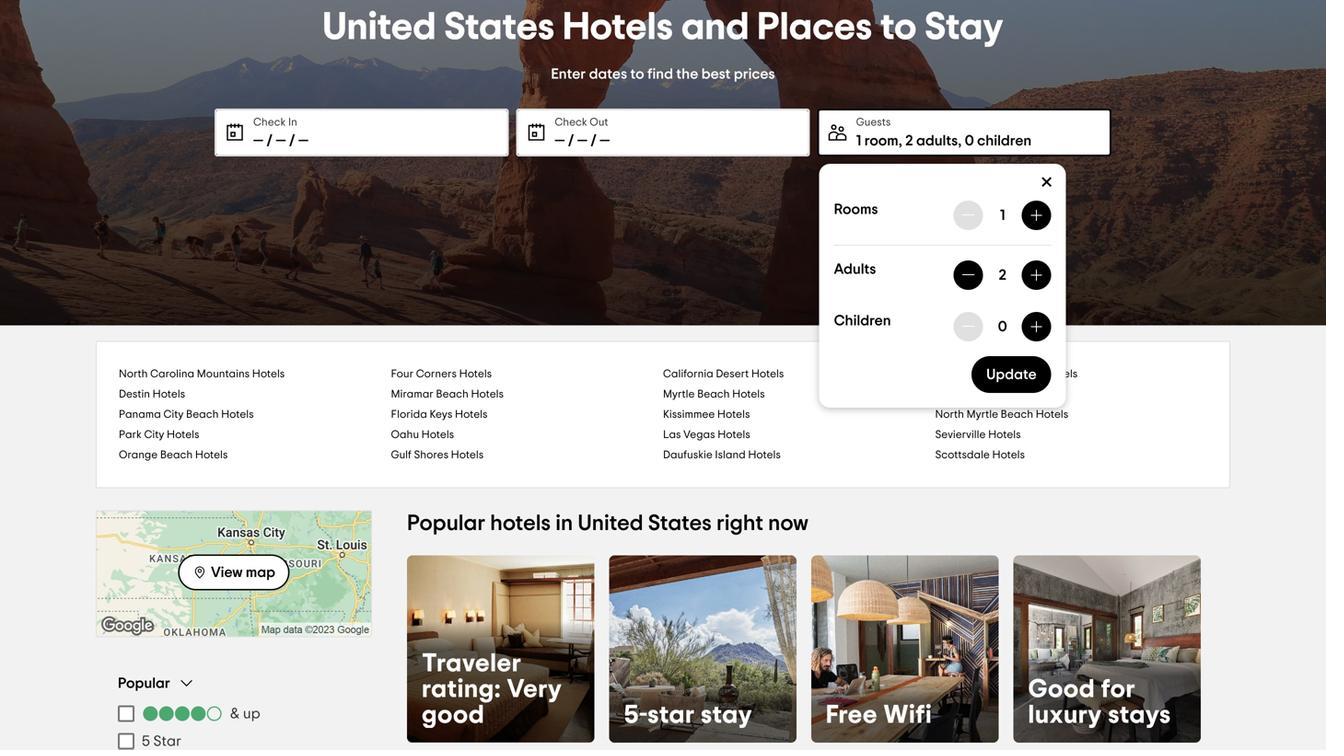 Task type: locate. For each thing, give the bounding box(es) containing it.
enter
[[551, 67, 586, 82]]

2 left set adult count to one more icon
[[999, 268, 1007, 283]]

1 / from the left
[[267, 134, 273, 148]]

vegas
[[684, 430, 715, 441]]

traveler
[[422, 651, 522, 677]]

hotels inside california desert hotels link
[[751, 369, 784, 380]]

beach down update
[[1001, 409, 1034, 420]]

popular
[[407, 513, 486, 535], [118, 677, 170, 691]]

2 right room
[[906, 134, 913, 148]]

gulf shores hotels
[[391, 450, 484, 461]]

city right park
[[144, 430, 164, 441]]

1 horizontal spatial ,
[[958, 134, 962, 148]]

1 horizontal spatial 1
[[1000, 208, 1005, 223]]

0 horizontal spatial 2
[[906, 134, 913, 148]]

0 horizontal spatial 1
[[856, 134, 862, 148]]

springs
[[1005, 369, 1043, 380]]

0 vertical spatial united
[[323, 8, 436, 47]]

menu containing & up
[[118, 700, 350, 751]]

city inside north myrtle beach hotels park city hotels
[[144, 430, 164, 441]]

states up enter
[[444, 8, 555, 47]]

city inside maui hotels panama city beach hotels
[[163, 409, 184, 420]]

popular down gulf shores hotels
[[407, 513, 486, 535]]

set rooms to one more image
[[1029, 208, 1044, 223]]

check left "out"
[[555, 117, 587, 128]]

0 right adults
[[965, 134, 974, 148]]

hotels inside four corners hotels link
[[459, 369, 492, 380]]

, left adults
[[899, 134, 902, 148]]

1 vertical spatial city
[[144, 430, 164, 441]]

united states hotels and places to stay
[[323, 8, 1004, 47]]

1 horizontal spatial myrtle
[[967, 409, 998, 420]]

1 , from the left
[[899, 134, 902, 148]]

group
[[118, 675, 350, 751]]

0 horizontal spatial united
[[323, 8, 436, 47]]

1 left room
[[856, 134, 862, 148]]

hotels up 'dates'
[[563, 8, 673, 47]]

to left stay
[[881, 8, 917, 47]]

states left right in the bottom right of the page
[[648, 513, 712, 535]]

hotels right island
[[748, 450, 781, 461]]

view
[[211, 566, 243, 580]]

popular up 4.0 of 5 bubbles image
[[118, 677, 170, 691]]

5 — from the left
[[577, 134, 587, 148]]

2 set child count to one less image from the left
[[1029, 320, 1044, 334]]

gulf shores hotels link
[[391, 445, 663, 466]]

1 — from the left
[[253, 134, 263, 148]]

, left children
[[958, 134, 962, 148]]

menu
[[118, 700, 350, 751]]

hotels right shores
[[451, 450, 484, 461]]

california desert hotels
[[663, 369, 784, 380]]

1 vertical spatial north
[[935, 409, 964, 420]]

beach right orange at bottom left
[[160, 450, 193, 461]]

1 vertical spatial 1
[[1000, 208, 1005, 223]]

hotels right desert
[[751, 369, 784, 380]]

2 — from the left
[[276, 134, 286, 148]]

prices
[[734, 67, 775, 82]]

hotels up gulf shores hotels
[[422, 430, 454, 441]]

maui
[[935, 389, 960, 400]]

best
[[702, 67, 731, 82]]

good for luxury stays
[[1028, 677, 1171, 729]]

island
[[715, 450, 746, 461]]

hotels down four corners hotels link
[[471, 389, 504, 400]]

popular for popular hotels in united states right now
[[407, 513, 486, 535]]

to
[[881, 8, 917, 47], [630, 67, 644, 82]]

3 — from the left
[[298, 134, 309, 148]]

hotels down myrtle beach hotels
[[717, 409, 750, 420]]

view map
[[211, 566, 275, 580]]

0 horizontal spatial myrtle
[[663, 389, 695, 400]]

hotels down desert
[[732, 389, 765, 400]]

luxury
[[1028, 703, 1102, 729]]

0 vertical spatial popular
[[407, 513, 486, 535]]

1 vertical spatial united
[[578, 513, 643, 535]]

1 right set room count to one less image
[[1000, 208, 1005, 223]]

north down maui
[[935, 409, 964, 420]]

1 horizontal spatial 0
[[998, 320, 1007, 334]]

1 vertical spatial states
[[648, 513, 712, 535]]

united
[[323, 8, 436, 47], [578, 513, 643, 535]]

set adult count to one more image
[[1029, 268, 1044, 283]]

0 horizontal spatial ,
[[899, 134, 902, 148]]

beach down north carolina mountains hotels
[[186, 409, 219, 420]]

adults
[[834, 262, 876, 277]]

1 horizontal spatial check
[[555, 117, 587, 128]]

florida keys hotels link
[[391, 405, 663, 425]]

× button
[[1028, 164, 1066, 203]]

traveler rating: very good link
[[407, 556, 595, 743]]

2
[[906, 134, 913, 148], [999, 268, 1007, 283]]

hotels inside daufuskie island hotels link
[[748, 450, 781, 461]]

park city hotels link
[[119, 425, 391, 445]]

check left in
[[253, 117, 286, 128]]

hotels right scottsdale
[[992, 450, 1025, 461]]

0 vertical spatial 0
[[965, 134, 974, 148]]

daufuskie island hotels link
[[663, 445, 935, 466]]

0 vertical spatial 1
[[856, 134, 862, 148]]

0 horizontal spatial check
[[253, 117, 286, 128]]

set child count to one less image
[[961, 320, 976, 334], [1029, 320, 1044, 334]]

&
[[230, 707, 240, 722]]

good
[[422, 703, 485, 729]]

1 vertical spatial myrtle
[[967, 409, 998, 420]]

check inside 'check out — / — / —'
[[555, 117, 587, 128]]

set child count to one less image up springs
[[1029, 320, 1044, 334]]

check for check out — / — / —
[[555, 117, 587, 128]]

hotels up miramar beach hotels
[[459, 369, 492, 380]]

0 vertical spatial city
[[163, 409, 184, 420]]

1 inside guests 1 room , 2 adults , 0 children
[[856, 134, 862, 148]]

keys
[[430, 409, 453, 420]]

gulf
[[391, 450, 412, 461]]

set child count to one less image up greater
[[961, 320, 976, 334]]

hotels up sevierville hotels link
[[1036, 409, 1069, 420]]

1 horizontal spatial to
[[881, 8, 917, 47]]

2 check from the left
[[555, 117, 587, 128]]

to left the 'find'
[[630, 67, 644, 82]]

free wifi link
[[811, 556, 999, 743]]

states
[[444, 8, 555, 47], [648, 513, 712, 535]]

maui hotels link
[[935, 385, 1208, 405]]

myrtle inside north myrtle beach hotels park city hotels
[[967, 409, 998, 420]]

check inside check in — / — / —
[[253, 117, 286, 128]]

1 vertical spatial 2
[[999, 268, 1007, 283]]

star
[[648, 703, 695, 729]]

map
[[246, 566, 275, 580]]

group containing popular
[[118, 675, 350, 751]]

oahu
[[391, 430, 419, 441]]

check in — / — / —
[[253, 117, 309, 148]]

set room count to one less image
[[961, 208, 976, 223]]

/
[[267, 134, 273, 148], [289, 134, 295, 148], [568, 134, 574, 148], [591, 134, 597, 148]]

0 vertical spatial states
[[444, 8, 555, 47]]

0 up update button
[[998, 320, 1007, 334]]

children
[[834, 314, 891, 328]]

hotels up maui hotels link
[[1045, 369, 1078, 380]]

orange beach hotels link
[[119, 445, 391, 466]]

miramar beach hotels link
[[391, 385, 663, 405]]

myrtle up sevierville
[[967, 409, 998, 420]]

5-star stay link
[[609, 556, 797, 743]]

stay
[[701, 703, 753, 729]]

hotels right park
[[167, 430, 199, 441]]

6 — from the left
[[600, 134, 610, 148]]

1 vertical spatial to
[[630, 67, 644, 82]]

2 , from the left
[[958, 134, 962, 148]]

1 vertical spatial popular
[[118, 677, 170, 691]]

0 vertical spatial to
[[881, 8, 917, 47]]

stays
[[1108, 703, 1171, 729]]

city right the panama
[[163, 409, 184, 420]]

beach up kissimmee hotels at the bottom of the page
[[697, 389, 730, 400]]

in
[[556, 513, 573, 535]]

hotels right the keys
[[455, 409, 488, 420]]

north
[[119, 369, 148, 380], [935, 409, 964, 420]]

popular hotels in united states right now
[[407, 513, 809, 535]]

hotels down the "destin hotels" 'link'
[[221, 409, 254, 420]]

view map button
[[178, 555, 290, 591]]

hotels inside miramar beach hotels link
[[471, 389, 504, 400]]

hotels up island
[[718, 430, 750, 441]]

3 / from the left
[[568, 134, 574, 148]]

1 horizontal spatial popular
[[407, 513, 486, 535]]

0 vertical spatial 2
[[906, 134, 913, 148]]

0 horizontal spatial north
[[119, 369, 148, 380]]

beach inside north myrtle beach hotels park city hotels
[[1001, 409, 1034, 420]]

kissimmee hotels
[[663, 409, 750, 420]]

north inside north myrtle beach hotels park city hotels
[[935, 409, 964, 420]]

destin
[[119, 389, 150, 400]]

hotels inside kissimmee hotels link
[[717, 409, 750, 420]]

1 horizontal spatial north
[[935, 409, 964, 420]]

star
[[153, 735, 182, 749]]

greater palm springs hotels destin hotels
[[119, 369, 1078, 400]]

1 horizontal spatial set child count to one less image
[[1029, 320, 1044, 334]]

destin hotels link
[[119, 385, 391, 405]]

scottsdale hotels
[[935, 450, 1025, 461]]

1 set child count to one less image from the left
[[961, 320, 976, 334]]

1 check from the left
[[253, 117, 286, 128]]

check for check in — / — / —
[[253, 117, 286, 128]]

sevierville
[[935, 430, 986, 441]]

0 horizontal spatial set child count to one less image
[[961, 320, 976, 334]]

1
[[856, 134, 862, 148], [1000, 208, 1005, 223]]

0
[[965, 134, 974, 148], [998, 320, 1007, 334]]

scottsdale hotels link
[[935, 445, 1208, 466]]

hotels inside 'myrtle beach hotels' link
[[732, 389, 765, 400]]

0 horizontal spatial 0
[[965, 134, 974, 148]]

hotels down carolina
[[153, 389, 185, 400]]

×
[[1041, 170, 1053, 196]]

four
[[391, 369, 414, 380]]

myrtle
[[663, 389, 695, 400], [967, 409, 998, 420]]

beach inside maui hotels panama city beach hotels
[[186, 409, 219, 420]]

florida keys hotels
[[391, 409, 488, 420]]

1 vertical spatial 0
[[998, 320, 1007, 334]]

check
[[253, 117, 286, 128], [555, 117, 587, 128]]

hotels up "scottsdale hotels" at bottom right
[[988, 430, 1021, 441]]

0 vertical spatial north
[[119, 369, 148, 380]]

hotels up the "destin hotels" 'link'
[[252, 369, 285, 380]]

shores
[[414, 450, 449, 461]]

north up destin
[[119, 369, 148, 380]]

oahu hotels link
[[391, 425, 663, 445]]

set adult count to one less image
[[961, 268, 976, 283]]

up
[[243, 707, 260, 722]]

myrtle down california
[[663, 389, 695, 400]]

0 horizontal spatial popular
[[118, 677, 170, 691]]



Task type: describe. For each thing, give the bounding box(es) containing it.
sevierville hotels orange beach hotels
[[119, 430, 1021, 461]]

maui hotels panama city beach hotels
[[119, 389, 995, 420]]

very
[[507, 677, 562, 703]]

rooms
[[834, 202, 878, 217]]

in
[[288, 117, 297, 128]]

5-
[[624, 703, 648, 729]]

4 — from the left
[[555, 134, 565, 148]]

panama city beach hotels link
[[119, 405, 391, 425]]

now
[[768, 513, 809, 535]]

good for luxury stays link
[[1014, 556, 1201, 743]]

rating:
[[422, 677, 501, 703]]

1 horizontal spatial united
[[578, 513, 643, 535]]

north myrtle beach hotels park city hotels
[[119, 409, 1069, 441]]

wifi
[[884, 703, 932, 729]]

florida
[[391, 409, 427, 420]]

hotels down palm
[[963, 389, 995, 400]]

2 inside guests 1 room , 2 adults , 0 children
[[906, 134, 913, 148]]

2 / from the left
[[289, 134, 295, 148]]

hotels inside gulf shores hotels link
[[451, 450, 484, 461]]

out
[[590, 117, 608, 128]]

panama
[[119, 409, 161, 420]]

0 inside guests 1 room , 2 adults , 0 children
[[965, 134, 974, 148]]

dates
[[589, 67, 627, 82]]

guests
[[856, 117, 891, 128]]

beach down four corners hotels
[[436, 389, 469, 400]]

daufuskie island hotels
[[663, 450, 781, 461]]

greater palm springs hotels link
[[935, 364, 1208, 385]]

california desert hotels link
[[663, 364, 935, 385]]

myrtle beach hotels
[[663, 389, 765, 400]]

oahu hotels
[[391, 430, 454, 441]]

5
[[142, 735, 150, 749]]

for
[[1101, 677, 1136, 703]]

hotels inside scottsdale hotels link
[[992, 450, 1025, 461]]

& up
[[230, 707, 260, 722]]

hotels inside florida keys hotels link
[[455, 409, 488, 420]]

update
[[987, 368, 1037, 382]]

stay
[[925, 8, 1004, 47]]

4.0 of 5 bubbles image
[[142, 707, 223, 722]]

free wifi
[[826, 703, 932, 729]]

guests 1 room , 2 adults , 0 children
[[856, 117, 1032, 148]]

0 vertical spatial myrtle
[[663, 389, 695, 400]]

the
[[676, 67, 698, 82]]

california
[[663, 369, 714, 380]]

1 horizontal spatial states
[[648, 513, 712, 535]]

north myrtle beach hotels link
[[935, 405, 1208, 425]]

las vegas hotels link
[[663, 425, 935, 445]]

north for carolina
[[119, 369, 148, 380]]

children
[[977, 134, 1032, 148]]

popular for popular
[[118, 677, 170, 691]]

north for myrtle
[[935, 409, 964, 420]]

hotels inside the las vegas hotels link
[[718, 430, 750, 441]]

0 horizontal spatial states
[[444, 8, 555, 47]]

5-star stay
[[624, 703, 753, 729]]

park
[[119, 430, 142, 441]]

hotels inside "oahu hotels" link
[[422, 430, 454, 441]]

orange
[[119, 450, 158, 461]]

hotels
[[490, 513, 551, 535]]

kissimmee
[[663, 409, 715, 420]]

scottsdale
[[935, 450, 990, 461]]

north carolina mountains hotels link
[[119, 364, 391, 385]]

and
[[681, 8, 749, 47]]

carolina
[[150, 369, 194, 380]]

hotels inside the north carolina mountains hotels link
[[252, 369, 285, 380]]

4 / from the left
[[591, 134, 597, 148]]

hotels down park city hotels link
[[195, 450, 228, 461]]

1 horizontal spatial 2
[[999, 268, 1007, 283]]

four corners hotels
[[391, 369, 492, 380]]

check out — / — / —
[[555, 117, 610, 148]]

places
[[758, 8, 872, 47]]

palm
[[978, 369, 1002, 380]]

good
[[1028, 677, 1095, 703]]

beach inside the sevierville hotels orange beach hotels
[[160, 450, 193, 461]]

miramar
[[391, 389, 434, 400]]

room
[[865, 134, 899, 148]]

enter dates to find the best prices
[[551, 67, 775, 82]]

adults
[[916, 134, 958, 148]]

daufuskie
[[663, 450, 713, 461]]

right
[[717, 513, 764, 535]]

north carolina mountains hotels
[[119, 369, 285, 380]]

find
[[648, 67, 673, 82]]

las vegas hotels
[[663, 430, 750, 441]]

update button
[[972, 356, 1052, 393]]

kissimmee hotels link
[[663, 405, 935, 425]]

free
[[826, 703, 878, 729]]

0 horizontal spatial to
[[630, 67, 644, 82]]

miramar beach hotels
[[391, 389, 504, 400]]

myrtle beach hotels link
[[663, 385, 935, 405]]

desert
[[716, 369, 749, 380]]



Task type: vqa. For each thing, say whether or not it's contained in the screenshot.
Feb S M T W T F S
no



